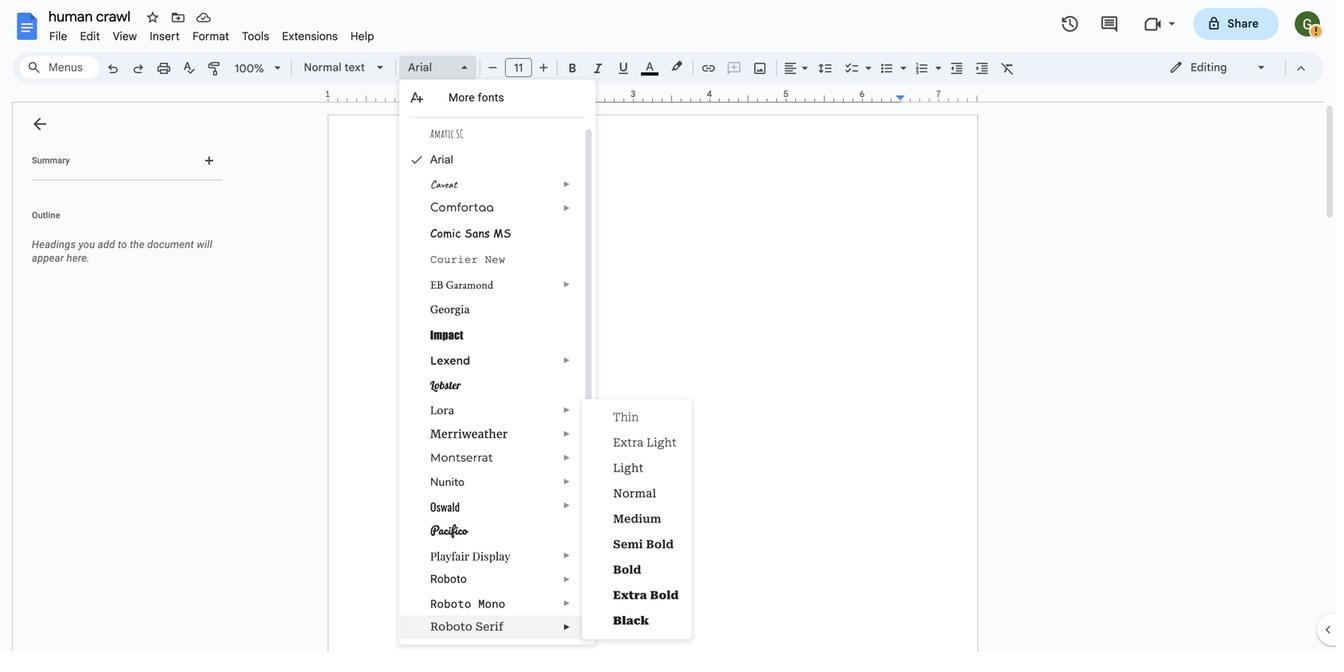 Task type: vqa. For each thing, say whether or not it's contained in the screenshot.
display
yes



Task type: describe. For each thing, give the bounding box(es) containing it.
nunito
[[430, 475, 465, 490]]

semi
[[613, 538, 643, 551]]

edit menu item
[[74, 27, 107, 46]]

headings
[[32, 239, 76, 251]]

caveat
[[430, 177, 457, 191]]

summary heading
[[32, 154, 70, 167]]

mode and view toolbar
[[1157, 52, 1314, 84]]

here.
[[67, 252, 90, 264]]

to
[[118, 239, 127, 251]]

thin
[[613, 411, 639, 424]]

serif
[[476, 620, 504, 634]]

format menu item
[[186, 27, 236, 46]]

menu bar inside menu bar banner
[[43, 21, 381, 47]]

► for roboto mono
[[563, 599, 571, 608]]

tools
[[242, 29, 269, 43]]

amatic
[[430, 127, 454, 141]]

eb garamond
[[430, 278, 494, 292]]

Rename text field
[[43, 6, 140, 25]]

help menu item
[[344, 27, 381, 46]]

lora
[[430, 403, 454, 418]]

display
[[472, 549, 511, 564]]

playfair
[[430, 549, 469, 564]]

eb
[[430, 278, 443, 292]]

line & paragraph spacing image
[[817, 56, 835, 79]]

extensions
[[282, 29, 338, 43]]

► for merriweather
[[563, 430, 571, 439]]

► for lora
[[563, 406, 571, 415]]

Star checkbox
[[142, 6, 164, 29]]

normal for normal
[[613, 487, 656, 500]]

Zoom field
[[228, 56, 288, 81]]

Font size text field
[[506, 58, 531, 77]]

lexend
[[430, 354, 470, 367]]

view menu item
[[107, 27, 143, 46]]

more fonts
[[449, 91, 504, 104]]

view
[[113, 29, 137, 43]]

► for oswald
[[563, 501, 571, 510]]

share button
[[1194, 8, 1279, 40]]

► for nunito
[[563, 477, 571, 486]]

comic sans ms
[[430, 225, 511, 241]]

will
[[197, 239, 212, 251]]

ms
[[493, 225, 511, 241]]

roboto serif
[[430, 620, 504, 634]]

more
[[449, 91, 475, 104]]

document
[[147, 239, 194, 251]]

0 horizontal spatial light
[[613, 462, 644, 475]]

outline heading
[[13, 209, 229, 231]]

► for roboto
[[563, 575, 571, 584]]

sc
[[456, 127, 464, 141]]

Menus field
[[20, 56, 99, 79]]

normal for normal text
[[304, 60, 342, 74]]

arial inside arial "option"
[[408, 60, 432, 74]]

right margin image
[[896, 90, 977, 102]]

roboto for roboto serif
[[430, 620, 473, 634]]

editing button
[[1158, 56, 1278, 80]]



Task type: locate. For each thing, give the bounding box(es) containing it.
headings you add to the document will appear here.
[[32, 239, 212, 264]]

1 vertical spatial roboto
[[430, 597, 471, 611]]

arial
[[408, 60, 432, 74], [430, 154, 453, 166]]

menu bar
[[43, 21, 381, 47]]

fonts
[[478, 91, 504, 104]]

medium
[[613, 513, 662, 526]]

1 vertical spatial normal
[[613, 487, 656, 500]]

0 vertical spatial normal
[[304, 60, 342, 74]]

1 vertical spatial arial
[[430, 154, 453, 166]]

menu
[[582, 399, 692, 640]]

appear
[[32, 252, 64, 264]]

bold right semi
[[646, 538, 674, 551]]

arial up left margin image
[[408, 60, 432, 74]]

courier new
[[430, 254, 506, 266]]

amatic sc
[[430, 127, 464, 141]]

pacifico
[[430, 521, 467, 540]]

comfortaa
[[430, 202, 494, 214]]

1 horizontal spatial light
[[647, 436, 677, 449]]

2 vertical spatial bold
[[650, 589, 679, 602]]

editing
[[1191, 60, 1227, 74]]

1 vertical spatial extra
[[613, 589, 647, 602]]

extra for extra light
[[613, 436, 644, 449]]

2 vertical spatial roboto
[[430, 620, 473, 634]]

file
[[49, 29, 67, 43]]

extra down thin
[[613, 436, 644, 449]]

help
[[351, 29, 374, 43]]

► for montserrat
[[563, 453, 571, 463]]

5 ► from the top
[[563, 406, 571, 415]]

merriweather
[[430, 427, 508, 441]]

normal inside option
[[304, 60, 342, 74]]

semi bold
[[613, 538, 674, 551]]

insert image image
[[751, 56, 770, 79]]

1 vertical spatial bold
[[613, 564, 641, 577]]

0 vertical spatial bold
[[646, 538, 674, 551]]

0 vertical spatial light
[[647, 436, 677, 449]]

1 vertical spatial light
[[613, 462, 644, 475]]

3 roboto from the top
[[430, 620, 473, 634]]

playfair display
[[430, 549, 511, 564]]

9 ► from the top
[[563, 501, 571, 510]]

highlight color image
[[668, 56, 686, 76]]

1 ► from the top
[[563, 180, 571, 189]]

file menu item
[[43, 27, 74, 46]]

arial up caveat
[[430, 154, 453, 166]]

0 vertical spatial extra
[[613, 436, 644, 449]]

10 ► from the top
[[563, 551, 571, 560]]

menu bar containing file
[[43, 21, 381, 47]]

2 extra from the top
[[613, 589, 647, 602]]

bold down "semi bold"
[[650, 589, 679, 602]]

format
[[193, 29, 229, 43]]

4 ► from the top
[[563, 356, 571, 365]]

share
[[1228, 17, 1259, 31]]

6 ► from the top
[[563, 430, 571, 439]]

7 ► from the top
[[563, 453, 571, 463]]

► for comfortaa
[[563, 204, 571, 213]]

1
[[325, 89, 330, 99]]

garamond
[[446, 278, 494, 292]]

1 horizontal spatial normal
[[613, 487, 656, 500]]

extra up the black
[[613, 589, 647, 602]]

► for eb garamond
[[563, 280, 571, 289]]

1 extra from the top
[[613, 436, 644, 449]]

extra
[[613, 436, 644, 449], [613, 589, 647, 602]]

extra for extra bold
[[613, 589, 647, 602]]

styles list. normal text selected. option
[[304, 56, 367, 79]]

►
[[563, 180, 571, 189], [563, 204, 571, 213], [563, 280, 571, 289], [563, 356, 571, 365], [563, 406, 571, 415], [563, 430, 571, 439], [563, 453, 571, 463], [563, 477, 571, 486], [563, 501, 571, 510], [563, 551, 571, 560], [563, 575, 571, 584], [563, 599, 571, 608], [563, 623, 571, 632]]

summary
[[32, 156, 70, 165]]

montserrat
[[430, 451, 493, 465]]

0 horizontal spatial normal
[[304, 60, 342, 74]]

pacifico menu
[[399, 80, 596, 645]]

black
[[613, 614, 649, 628]]

bold for extra bold
[[650, 589, 679, 602]]

oswald
[[430, 499, 460, 515]]

light
[[647, 436, 677, 449], [613, 462, 644, 475]]

sans
[[465, 225, 490, 241]]

► for lexend
[[563, 356, 571, 365]]

you
[[79, 239, 95, 251]]

normal text
[[304, 60, 365, 74]]

lobster
[[430, 378, 461, 392]]

normal
[[304, 60, 342, 74], [613, 487, 656, 500]]

georgia
[[430, 303, 470, 316]]

► for roboto serif
[[563, 623, 571, 632]]

12 ► from the top
[[563, 599, 571, 608]]

roboto mono
[[430, 597, 506, 611]]

extra light
[[613, 436, 677, 449]]

arial option
[[408, 56, 452, 79]]

roboto
[[430, 573, 467, 586], [430, 597, 471, 611], [430, 620, 473, 634]]

Zoom text field
[[231, 57, 269, 80]]

Font size field
[[505, 58, 539, 78]]

main toolbar
[[99, 0, 1021, 415]]

text color image
[[641, 56, 659, 76]]

add
[[98, 239, 115, 251]]

bold down semi
[[613, 564, 641, 577]]

0 vertical spatial arial
[[408, 60, 432, 74]]

1 roboto from the top
[[430, 573, 467, 586]]

document outline element
[[13, 103, 229, 652]]

► for playfair display
[[563, 551, 571, 560]]

bold
[[646, 538, 674, 551], [613, 564, 641, 577], [650, 589, 679, 602]]

tools menu item
[[236, 27, 276, 46]]

roboto down playfair
[[430, 573, 467, 586]]

8 ► from the top
[[563, 477, 571, 486]]

the
[[130, 239, 145, 251]]

comic
[[430, 225, 461, 241]]

roboto up roboto serif
[[430, 597, 471, 611]]

normal up medium on the bottom left of page
[[613, 487, 656, 500]]

edit
[[80, 29, 100, 43]]

11 ► from the top
[[563, 575, 571, 584]]

impact
[[430, 329, 463, 342]]

normal up the 1
[[304, 60, 342, 74]]

new
[[485, 254, 506, 266]]

roboto for roboto mono
[[430, 597, 471, 611]]

outline
[[32, 210, 60, 220]]

mono
[[478, 597, 506, 611]]

left margin image
[[329, 90, 409, 102]]

pacifico application
[[0, 0, 1336, 652]]

2 ► from the top
[[563, 204, 571, 213]]

extra bold
[[613, 589, 679, 602]]

insert menu item
[[143, 27, 186, 46]]

2 roboto from the top
[[430, 597, 471, 611]]

arial inside pacifico menu
[[430, 154, 453, 166]]

insert
[[150, 29, 180, 43]]

courier
[[430, 254, 478, 266]]

text
[[344, 60, 365, 74]]

menu bar banner
[[0, 0, 1336, 652]]

13 ► from the top
[[563, 623, 571, 632]]

0 vertical spatial roboto
[[430, 573, 467, 586]]

► for caveat
[[563, 180, 571, 189]]

menu containing thin
[[582, 399, 692, 640]]

roboto down roboto mono
[[430, 620, 473, 634]]

3 ► from the top
[[563, 280, 571, 289]]

extensions menu item
[[276, 27, 344, 46]]

bold for semi bold
[[646, 538, 674, 551]]



